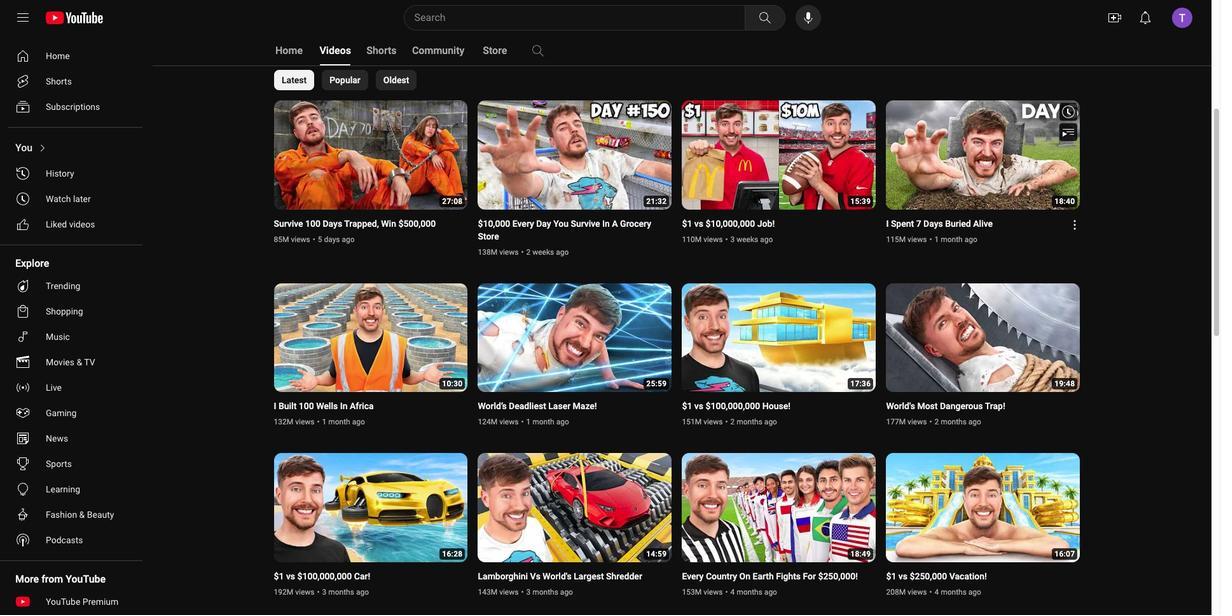 Task type: locate. For each thing, give the bounding box(es) containing it.
ago down $10,000 every day you survive in a grocery store
[[556, 248, 569, 257]]

1 horizontal spatial 1
[[526, 418, 531, 427]]

$1 vs $100,000,000 house! link
[[682, 400, 791, 413]]

news link
[[8, 426, 137, 452], [8, 426, 137, 452]]

1 horizontal spatial world's
[[886, 401, 915, 412]]

tab list down the subscribe
[[274, 36, 644, 66]]

2 months ago for $100,000,000
[[731, 418, 777, 427]]

ago down lamborghini vs world's largest shredder link
[[560, 588, 573, 597]]

i spent 7 days buried alive link
[[886, 217, 993, 230]]

sports link
[[8, 452, 137, 477], [8, 452, 137, 477]]

1 down deadliest
[[526, 418, 531, 427]]

0 horizontal spatial i
[[274, 401, 276, 412]]

days up days
[[323, 219, 342, 229]]

None search field
[[381, 5, 788, 31]]

you
[[15, 142, 33, 154], [554, 219, 569, 229]]

21:32 link
[[478, 101, 672, 211]]

& left the beauty
[[79, 510, 85, 520]]

0 horizontal spatial 1
[[322, 418, 327, 427]]

2 horizontal spatial month
[[941, 235, 963, 244]]

0 horizontal spatial weeks
[[533, 248, 554, 257]]

world's up 177m
[[886, 401, 915, 412]]

vs up 110m views
[[695, 219, 704, 229]]

$1 vs $10,000,000 job!
[[682, 219, 775, 229]]

2 2 months ago from the left
[[935, 418, 982, 427]]

143m
[[478, 588, 498, 597]]

shorts link
[[8, 69, 137, 94], [8, 69, 137, 94]]

15 minutes, 39 seconds element
[[851, 197, 871, 206]]

ago for house!
[[765, 418, 777, 427]]

every country on earth fights for $250,000!
[[682, 572, 858, 582]]

ago down vacation!
[[969, 588, 982, 597]]

you link
[[8, 136, 137, 161], [8, 136, 137, 161]]

177m views
[[886, 418, 927, 427]]

0 vertical spatial $100,000,000
[[706, 401, 760, 412]]

in right wells
[[340, 401, 348, 412]]

$100,000,000 up 151m views
[[706, 401, 760, 412]]

1 vertical spatial &
[[79, 510, 85, 520]]

2 3 months ago from the left
[[526, 588, 573, 597]]

survive 100 days trapped, win $500,000 link
[[274, 217, 436, 230]]

views right '192m'
[[295, 588, 315, 597]]

shorts up oldest
[[367, 45, 397, 57]]

views for lamborghini vs world's largest shredder
[[499, 588, 519, 597]]

$1 vs $250,000 vacation! by mrbeast 208,523,632 views 4 months ago 16 minutes element
[[886, 570, 987, 583]]

days
[[324, 235, 340, 244]]

16 minutes, 7 seconds element
[[1055, 550, 1075, 559]]

2 horizontal spatial 1
[[935, 235, 939, 244]]

1 vertical spatial store
[[478, 231, 499, 241]]

views right the 124m
[[499, 418, 519, 427]]

1 4 months ago from the left
[[731, 588, 777, 597]]

every left day at the top of page
[[513, 219, 534, 229]]

i inside i built 100 wells in africa by mrbeast 132,427,862 views 1 month ago 10 minutes, 30 seconds element
[[274, 401, 276, 412]]

home up the subscriptions
[[46, 51, 70, 61]]

podcasts link
[[8, 528, 137, 553], [8, 528, 137, 553]]

i left 'built'
[[274, 401, 276, 412]]

0 vertical spatial i
[[886, 219, 889, 229]]

ago down job! at the right top of page
[[760, 235, 773, 244]]

1 horizontal spatial weeks
[[737, 235, 758, 244]]

1 month ago down world's deadliest laser maze!
[[526, 418, 569, 427]]

days right 7
[[924, 219, 943, 229]]

store inside $10,000 every day you survive in a grocery store
[[478, 231, 499, 241]]

1 vertical spatial world's
[[543, 572, 572, 582]]

month for buried
[[941, 235, 963, 244]]

survive 100 days trapped, win $500,000
[[274, 219, 436, 229]]

1 vertical spatial $100,000,000
[[297, 572, 352, 582]]

vs up 192m views
[[286, 572, 295, 582]]

1 3 months ago from the left
[[322, 588, 369, 597]]

subscribe button
[[391, 3, 451, 25]]

views for i spent 7 days buried alive
[[908, 235, 927, 244]]

i
[[886, 219, 889, 229], [274, 401, 276, 412]]

110m views
[[682, 235, 723, 244]]

world's inside lamborghini vs world's largest shredder by mrbeast 143,659,397 views 3 months ago 14 minutes, 59 seconds element
[[543, 572, 572, 582]]

ago for vacation!
[[969, 588, 982, 597]]

month down wells
[[328, 418, 350, 427]]

world's right vs
[[543, 572, 572, 582]]

0 vertical spatial you
[[15, 142, 33, 154]]

4 down the country
[[731, 588, 735, 597]]

$1 up '192m'
[[274, 572, 284, 582]]

0 horizontal spatial 3
[[322, 588, 327, 597]]

months down on
[[737, 588, 763, 597]]

1 month ago down wells
[[322, 418, 365, 427]]

avatar image image
[[1172, 8, 1193, 28]]

1 horizontal spatial home
[[275, 45, 303, 57]]

1 vertical spatial weeks
[[533, 248, 554, 257]]

18:49
[[851, 550, 871, 559]]

16:28
[[442, 550, 463, 559]]

1 horizontal spatial 2 months ago
[[935, 418, 982, 427]]

beauty
[[87, 510, 114, 520]]

Search text field
[[414, 10, 742, 26]]

$100,000,000 inside $1 vs $100,000,000 car! by mrbeast 192,531,677 views 3 months ago 16 minutes element
[[297, 572, 352, 582]]

every country on earth fights for $250,000! by mrbeast 153,178,989 views 4 months ago 18 minutes element
[[682, 570, 858, 583]]

live link
[[8, 375, 137, 401], [8, 375, 137, 401]]

shopping link
[[8, 299, 137, 324], [8, 299, 137, 324]]

0 horizontal spatial survive
[[274, 219, 303, 229]]

survive up the 85m views
[[274, 219, 303, 229]]

laser
[[549, 401, 571, 412]]

1 vertical spatial every
[[682, 572, 704, 582]]

lamborghini
[[478, 572, 528, 582]]

2 for dangerous
[[935, 418, 939, 427]]

ago for car!
[[356, 588, 369, 597]]

store down "$10,000"
[[478, 231, 499, 241]]

days
[[323, 219, 342, 229], [924, 219, 943, 229]]

1 4 from the left
[[731, 588, 735, 597]]

3 weeks ago
[[731, 235, 773, 244]]

5 days ago
[[318, 235, 355, 244]]

$1 vs $100,000,000 car! link
[[274, 570, 370, 583]]

3 months ago down lamborghini vs world's largest shredder
[[526, 588, 573, 597]]

history link
[[8, 161, 137, 186], [8, 161, 137, 186]]

1 horizontal spatial days
[[924, 219, 943, 229]]

views down most
[[908, 418, 927, 427]]

1 horizontal spatial $100,000,000
[[706, 401, 760, 412]]

$100,000,000 up 192m views
[[297, 572, 352, 582]]

1 month ago for buried
[[935, 235, 978, 244]]

138m views
[[478, 248, 519, 257]]

0 horizontal spatial $100,000,000
[[297, 572, 352, 582]]

& left tv
[[77, 358, 82, 368]]

2 down world's most dangerous trap! by mrbeast 177,831,113 views 2 months ago 19 minutes element
[[935, 418, 939, 427]]

1 horizontal spatial in
[[602, 219, 610, 229]]

25:59 link
[[478, 283, 672, 394]]

store inside tab list
[[483, 45, 507, 57]]

19:48
[[1055, 380, 1075, 389]]

music link
[[8, 324, 137, 350], [8, 324, 137, 350]]

$10,000 every day you survive in a grocery store by mrbeast 138,148,242 views 2 weeks ago 21 minutes element
[[478, 217, 657, 243]]

1 2 months ago from the left
[[731, 418, 777, 427]]

views for $10,000 every day you survive in a grocery store
[[499, 248, 519, 257]]

views for $1 vs $100,000,000 car!
[[295, 588, 315, 597]]

100 right 'built'
[[299, 401, 314, 412]]

community
[[412, 45, 465, 57]]

ago right days
[[342, 235, 355, 244]]

138m
[[478, 248, 498, 257]]

0 horizontal spatial every
[[513, 219, 534, 229]]

watch
[[46, 194, 71, 204]]

1 horizontal spatial survive
[[571, 219, 600, 229]]

0 vertical spatial in
[[602, 219, 610, 229]]

survive inside $10,000 every day you survive in a grocery store
[[571, 219, 600, 229]]

$1 for $1 vs $250,000 vacation!
[[886, 572, 897, 582]]

win
[[381, 219, 396, 229]]

months down dangerous
[[941, 418, 967, 427]]

3 months ago for world's
[[526, 588, 573, 597]]

youtube up youtube premium
[[66, 574, 106, 586]]

views for survive 100 days trapped, win $500,000
[[291, 235, 310, 244]]

18 minutes, 49 seconds element
[[851, 550, 871, 559]]

14 minutes, 59 seconds element
[[646, 550, 667, 559]]

1 horizontal spatial 4 months ago
[[935, 588, 982, 597]]

views right 151m at bottom right
[[704, 418, 723, 427]]

18 minutes, 40 seconds element
[[1055, 197, 1075, 206]]

months down vacation!
[[941, 588, 967, 597]]

2 horizontal spatial 2
[[935, 418, 939, 427]]

youtube premium
[[46, 597, 119, 608]]

151m views
[[682, 418, 723, 427]]

survive left a
[[571, 219, 600, 229]]

4 months ago down on
[[731, 588, 777, 597]]

survive
[[274, 219, 303, 229], [571, 219, 600, 229]]

views right 138m
[[499, 248, 519, 257]]

wells
[[316, 401, 338, 412]]

vs
[[695, 219, 704, 229], [695, 401, 704, 412], [286, 572, 295, 582], [899, 572, 908, 582]]

vs for $1 vs $100,000,000 house!
[[695, 401, 704, 412]]

vs up 151m views
[[695, 401, 704, 412]]

1 horizontal spatial 3
[[526, 588, 531, 597]]

& for beauty
[[79, 510, 85, 520]]

youtube down more from youtube
[[46, 597, 80, 608]]

month down buried
[[941, 235, 963, 244]]

views down $250,000
[[908, 588, 927, 597]]

2 months ago down $1 vs $100,000,000 house! link
[[731, 418, 777, 427]]

2 survive from the left
[[571, 219, 600, 229]]

4 months ago for earth
[[731, 588, 777, 597]]

views for world's most dangerous trap!
[[908, 418, 927, 427]]

3 months ago down car!
[[322, 588, 369, 597]]

0 horizontal spatial 1 month ago
[[322, 418, 365, 427]]

1 vertical spatial youtube
[[46, 597, 80, 608]]

views right 85m
[[291, 235, 310, 244]]

$1 inside "link"
[[682, 219, 692, 229]]

0 horizontal spatial home
[[46, 51, 70, 61]]

in left a
[[602, 219, 610, 229]]

$100,000,000 inside $1 vs $100,000,000 house! by mrbeast 151,862,865 views 2 months ago 17 minutes element
[[706, 401, 760, 412]]

0 vertical spatial store
[[483, 45, 507, 57]]

1 horizontal spatial 2
[[731, 418, 735, 427]]

ago for maze!
[[556, 418, 569, 427]]

$1 up 151m at bottom right
[[682, 401, 692, 412]]

fashion
[[46, 510, 77, 520]]

youtube premium link
[[8, 590, 137, 615], [8, 590, 137, 615]]

1 vertical spatial in
[[340, 401, 348, 412]]

1
[[935, 235, 939, 244], [322, 418, 327, 427], [526, 418, 531, 427]]

3 down $1 vs $100,000,000 car!
[[322, 588, 327, 597]]

0 horizontal spatial in
[[340, 401, 348, 412]]

for
[[803, 572, 816, 582]]

music
[[46, 332, 70, 342]]

movies & tv link
[[8, 350, 137, 375], [8, 350, 137, 375]]

$250,000
[[910, 572, 947, 582]]

1 horizontal spatial 3 months ago
[[526, 588, 573, 597]]

0 horizontal spatial 4 months ago
[[731, 588, 777, 597]]

ago down africa
[[352, 418, 365, 427]]

months down $1 vs $100,000,000 car!
[[328, 588, 354, 597]]

views down 7
[[908, 235, 927, 244]]

i spent 7 days buried alive by mrbeast 115,693,669 views 1 month ago 18 minutes element
[[886, 217, 993, 230]]

1 down i spent 7 days buried alive by mrbeast 115,693,669 views 1 month ago 18 minutes element at top right
[[935, 235, 939, 244]]

3
[[731, 235, 735, 244], [322, 588, 327, 597], [526, 588, 531, 597]]

0 horizontal spatial shorts
[[46, 76, 72, 87]]

2 horizontal spatial 1 month ago
[[935, 235, 978, 244]]

4 months ago down vacation!
[[935, 588, 982, 597]]

world's
[[886, 401, 915, 412], [543, 572, 572, 582]]

15:39
[[851, 197, 871, 206]]

world's deadliest laser maze!
[[478, 401, 597, 412]]

days inside "link"
[[924, 219, 943, 229]]

history
[[46, 169, 74, 179]]

month down world's deadliest laser maze! link
[[533, 418, 555, 427]]

watch later
[[46, 194, 91, 204]]

store right "community"
[[483, 45, 507, 57]]

0 horizontal spatial days
[[323, 219, 342, 229]]

0 vertical spatial &
[[77, 358, 82, 368]]

1 vertical spatial shorts
[[46, 76, 72, 87]]

0 vertical spatial tab list
[[274, 36, 644, 66]]

1 vertical spatial you
[[554, 219, 569, 229]]

3 down $10,000,000
[[731, 235, 735, 244]]

tab list down videos
[[274, 70, 417, 90]]

0 vertical spatial world's
[[886, 401, 915, 412]]

podcasts
[[46, 536, 83, 546]]

0 horizontal spatial you
[[15, 142, 33, 154]]

months for car!
[[328, 588, 354, 597]]

vs inside "link"
[[695, 219, 704, 229]]

ago down house! at the bottom right of page
[[765, 418, 777, 427]]

5
[[318, 235, 322, 244]]

100 up 5
[[305, 219, 321, 229]]

liked videos link
[[8, 212, 137, 237], [8, 212, 137, 237]]

more
[[15, 574, 39, 586]]

0 horizontal spatial 3 months ago
[[322, 588, 369, 597]]

1 month ago down buried
[[935, 235, 978, 244]]

$1 vs $10,000,000 job! by mrbeast 110,516,335 views 3 weeks ago 15 minutes element
[[682, 217, 775, 230]]

ago down dangerous
[[969, 418, 982, 427]]

home up latest
[[275, 45, 303, 57]]

live
[[46, 383, 62, 393]]

views right '110m'
[[704, 235, 723, 244]]

0 horizontal spatial 2 months ago
[[731, 418, 777, 427]]

views right 132m
[[295, 418, 315, 427]]

2 horizontal spatial 3
[[731, 235, 735, 244]]

2 for day
[[526, 248, 531, 257]]

vs up the 208m views
[[899, 572, 908, 582]]

$100,000,000
[[706, 401, 760, 412], [297, 572, 352, 582]]

1 vertical spatial i
[[274, 401, 276, 412]]

4 down $1 vs $250,000 vacation! by mrbeast 208,523,632 views 4 months ago 16 minutes element
[[935, 588, 939, 597]]

2 4 from the left
[[935, 588, 939, 597]]

18:49 link
[[682, 454, 876, 564]]

shorts up the subscriptions
[[46, 76, 72, 87]]

0 horizontal spatial month
[[328, 418, 350, 427]]

months down vs
[[533, 588, 558, 597]]

1 horizontal spatial you
[[554, 219, 569, 229]]

every up the 153m
[[682, 572, 704, 582]]

1 horizontal spatial 4
[[935, 588, 939, 597]]

weeks down day at the top of page
[[533, 248, 554, 257]]

2 days from the left
[[924, 219, 943, 229]]

learning link
[[8, 477, 137, 503], [8, 477, 137, 503]]

tab list
[[274, 36, 644, 66], [274, 70, 417, 90]]

i inside i spent 7 days buried alive by mrbeast 115,693,669 views 1 month ago 18 minutes element
[[886, 219, 889, 229]]

4 months ago
[[731, 588, 777, 597], [935, 588, 982, 597]]

3 months ago for $100,000,000
[[322, 588, 369, 597]]

every inside $10,000 every day you survive in a grocery store
[[513, 219, 534, 229]]

2 right the 138m views
[[526, 248, 531, 257]]

subscribe
[[401, 9, 441, 19]]

$1 up '110m'
[[682, 219, 692, 229]]

2 4 months ago from the left
[[935, 588, 982, 597]]

&
[[77, 358, 82, 368], [79, 510, 85, 520]]

$1 for $1 vs $100,000,000 house!
[[682, 401, 692, 412]]

0 horizontal spatial world's
[[543, 572, 572, 582]]

25 minutes, 59 seconds element
[[646, 380, 667, 389]]

0 vertical spatial every
[[513, 219, 534, 229]]

ago down alive
[[965, 235, 978, 244]]

world's inside world's most dangerous trap! by mrbeast 177,831,113 views 2 months ago 19 minutes element
[[886, 401, 915, 412]]

10:30
[[442, 380, 463, 389]]

months
[[737, 418, 763, 427], [941, 418, 967, 427], [328, 588, 354, 597], [533, 588, 558, 597], [737, 588, 763, 597], [941, 588, 967, 597]]

i left spent
[[886, 219, 889, 229]]

ago for earth
[[765, 588, 777, 597]]

$1 up 208m
[[886, 572, 897, 582]]

2 months ago down dangerous
[[935, 418, 982, 427]]

0 horizontal spatial 2
[[526, 248, 531, 257]]

3 down vs
[[526, 588, 531, 597]]

weeks for $10,000,000
[[737, 235, 758, 244]]

1 horizontal spatial i
[[886, 219, 889, 229]]

1 vertical spatial tab list
[[274, 70, 417, 90]]

$1 vs $10,000,000 job! link
[[682, 217, 775, 230]]

ago down laser
[[556, 418, 569, 427]]

1 month ago
[[935, 235, 978, 244], [322, 418, 365, 427], [526, 418, 569, 427]]

2 tab list from the top
[[274, 70, 417, 90]]

views down the country
[[704, 588, 723, 597]]

0 horizontal spatial 4
[[731, 588, 735, 597]]

2 down $1 vs $100,000,000 house! link
[[731, 418, 735, 427]]

2 for $100,000,000
[[731, 418, 735, 427]]

premium
[[83, 597, 119, 608]]

ago down car!
[[356, 588, 369, 597]]

months down $1 vs $100,000,000 house! link
[[737, 418, 763, 427]]

0 vertical spatial weeks
[[737, 235, 758, 244]]

1 down i built 100 wells in africa link
[[322, 418, 327, 427]]

$10,000,000
[[706, 219, 755, 229]]

tab list containing home
[[274, 36, 644, 66]]

1 horizontal spatial 1 month ago
[[526, 418, 569, 427]]

weeks down $10,000,000
[[737, 235, 758, 244]]

in inside $10,000 every day you survive in a grocery store
[[602, 219, 610, 229]]

1 tab list from the top
[[274, 36, 644, 66]]

views down the lamborghini
[[499, 588, 519, 597]]

ago down every country on earth fights for $250,000! by mrbeast 153,178,989 views 4 months ago 18 minutes element at bottom right
[[765, 588, 777, 597]]

115m views
[[886, 235, 927, 244]]

1 horizontal spatial shorts
[[367, 45, 397, 57]]



Task type: describe. For each thing, give the bounding box(es) containing it.
1 survive from the left
[[274, 219, 303, 229]]

27 minutes, 8 seconds element
[[442, 197, 463, 206]]

vs for $1 vs $10,000,000 job!
[[695, 219, 704, 229]]

tv
[[84, 358, 95, 368]]

17:36 link
[[682, 283, 876, 394]]

7
[[916, 219, 922, 229]]

subscriptions
[[46, 102, 100, 112]]

ago for you
[[556, 248, 569, 257]]

ago for trap!
[[969, 418, 982, 427]]

1 horizontal spatial month
[[533, 418, 555, 427]]

$1 vs $100,000,000 house! by mrbeast 151,862,865 views 2 months ago 17 minutes element
[[682, 400, 791, 413]]

ago for days
[[965, 235, 978, 244]]

trending
[[46, 281, 80, 291]]

$10,000
[[478, 219, 510, 229]]

month for in
[[328, 418, 350, 427]]

1 days from the left
[[323, 219, 342, 229]]

4 for $250,000
[[935, 588, 939, 597]]

views for $1 vs $10,000,000 job!
[[704, 235, 723, 244]]

ago for trapped,
[[342, 235, 355, 244]]

1 month ago for in
[[322, 418, 365, 427]]

country
[[706, 572, 737, 582]]

i built 100 wells in africa by mrbeast 132,427,862 views 1 month ago 10 minutes, 30 seconds element
[[274, 400, 374, 413]]

world's most dangerous trap! link
[[886, 400, 1006, 413]]

$100,000,000 for house!
[[706, 401, 760, 412]]

3 for $10,000,000
[[731, 235, 735, 244]]

21 minutes, 32 seconds element
[[646, 197, 667, 206]]

27:08
[[442, 197, 463, 206]]

$100,000,000 for car!
[[297, 572, 352, 582]]

177m
[[886, 418, 906, 427]]

$500,000
[[399, 219, 436, 229]]

months for vacation!
[[941, 588, 967, 597]]

months for largest
[[533, 588, 558, 597]]

$1 vs $100,000,000 car!
[[274, 572, 370, 582]]

0 vertical spatial youtube
[[66, 574, 106, 586]]

you inside $10,000 every day you survive in a grocery store
[[554, 219, 569, 229]]

world's deadliest laser maze! by mrbeast 124,427,936 views 1 month ago 25 minutes element
[[478, 400, 597, 413]]

208m views
[[886, 588, 927, 597]]

world's
[[478, 401, 507, 412]]

world's most dangerous trap! by mrbeast 177,831,113 views 2 months ago 19 minutes element
[[886, 400, 1006, 413]]

spent
[[891, 219, 914, 229]]

most
[[918, 401, 938, 412]]

views for i built 100 wells in africa
[[295, 418, 315, 427]]

views for $1 vs $100,000,000 house!
[[704, 418, 723, 427]]

day
[[536, 219, 551, 229]]

192m
[[274, 588, 293, 597]]

world's deadliest laser maze! link
[[478, 400, 597, 413]]

months for earth
[[737, 588, 763, 597]]

19 minutes, 48 seconds element
[[1055, 380, 1075, 389]]

16:07 link
[[886, 454, 1080, 564]]

world's most dangerous trap!
[[886, 401, 1006, 412]]

popular
[[329, 75, 360, 85]]

survive 100 days trapped, win $500,000 by mrbeast 85,705,255 views 5 days ago 27 minutes element
[[274, 217, 436, 230]]

17 minutes, 36 seconds element
[[851, 380, 871, 389]]

10:30 link
[[274, 283, 468, 394]]

on
[[740, 572, 751, 582]]

85m views
[[274, 235, 310, 244]]

vs for $1 vs $100,000,000 car!
[[286, 572, 295, 582]]

1 for in
[[322, 418, 327, 427]]

i built 100 wells in africa
[[274, 401, 374, 412]]

1 horizontal spatial every
[[682, 572, 704, 582]]

4 months ago for vacation!
[[935, 588, 982, 597]]

largest
[[574, 572, 604, 582]]

2 weeks ago
[[526, 248, 569, 257]]

3 for world's
[[526, 588, 531, 597]]

$1 vs $250,000 vacation!
[[886, 572, 987, 582]]

21:32
[[646, 197, 667, 206]]

0 vertical spatial 100
[[305, 219, 321, 229]]

explore
[[15, 258, 49, 270]]

latest
[[281, 75, 306, 85]]

19:48 link
[[886, 283, 1080, 394]]

15:39 link
[[682, 101, 876, 211]]

$10,000 every day you survive in a grocery store link
[[478, 217, 657, 243]]

learning
[[46, 485, 80, 495]]

2 months ago for dangerous
[[935, 418, 982, 427]]

news
[[46, 434, 68, 444]]

$1 for $1 vs $100,000,000 car!
[[274, 572, 284, 582]]

85m
[[274, 235, 289, 244]]

16:28 link
[[274, 454, 468, 564]]

home inside tab list
[[275, 45, 303, 57]]

fights
[[776, 572, 801, 582]]

18:40 link
[[886, 101, 1080, 211]]

deadliest
[[509, 401, 546, 412]]

208m
[[886, 588, 906, 597]]

18:40
[[1055, 197, 1075, 206]]

from
[[41, 574, 63, 586]]

151m
[[682, 418, 702, 427]]

trap!
[[985, 401, 1006, 412]]

sports
[[46, 459, 72, 469]]

lamborghini vs world's largest shredder by mrbeast 143,659,397 views 3 months ago 14 minutes, 59 seconds element
[[478, 570, 642, 583]]

vacation!
[[950, 572, 987, 582]]

videos
[[320, 45, 351, 57]]

4 for on
[[731, 588, 735, 597]]

lamborghini vs world's largest shredder
[[478, 572, 642, 582]]

$1 vs $100,000,000 car! by mrbeast 192,531,677 views 3 months ago 16 minutes element
[[274, 570, 370, 583]]

weeks for day
[[533, 248, 554, 257]]

months for house!
[[737, 418, 763, 427]]

views for every country on earth fights for $250,000!
[[704, 588, 723, 597]]

car!
[[354, 572, 370, 582]]

16:07
[[1055, 550, 1075, 559]]

1 vertical spatial 100
[[299, 401, 314, 412]]

1 for buried
[[935, 235, 939, 244]]

views for world's deadliest laser maze!
[[499, 418, 519, 427]]

i built 100 wells in africa link
[[274, 400, 374, 413]]

14:59 link
[[478, 454, 672, 564]]

Subscribe text field
[[401, 9, 441, 19]]

buried
[[945, 219, 971, 229]]

i for i spent 7 days buried alive
[[886, 219, 889, 229]]

movies & tv
[[46, 358, 95, 368]]

months for trap!
[[941, 418, 967, 427]]

ago for job!
[[760, 235, 773, 244]]

fashion & beauty
[[46, 510, 114, 520]]

earth
[[753, 572, 774, 582]]

later
[[73, 194, 91, 204]]

110m
[[682, 235, 702, 244]]

grocery
[[620, 219, 651, 229]]

0 vertical spatial shorts
[[367, 45, 397, 57]]

27:08 link
[[274, 101, 468, 211]]

ago for wells
[[352, 418, 365, 427]]

vs for $1 vs $250,000 vacation!
[[899, 572, 908, 582]]

$1 vs $100,000,000 house!
[[682, 401, 791, 412]]

a
[[612, 219, 618, 229]]

tab list containing latest
[[274, 70, 417, 90]]

16 minutes, 28 seconds element
[[442, 550, 463, 559]]

liked videos
[[46, 219, 95, 230]]

25:59
[[646, 380, 667, 389]]

$1 for $1 vs $10,000,000 job!
[[682, 219, 692, 229]]

i for i built 100 wells in africa
[[274, 401, 276, 412]]

17:36
[[851, 380, 871, 389]]

& for tv
[[77, 358, 82, 368]]

3 for $100,000,000
[[322, 588, 327, 597]]

124m
[[478, 418, 498, 427]]

132m
[[274, 418, 293, 427]]

ago for largest
[[560, 588, 573, 597]]

every country on earth fights for $250,000! link
[[682, 570, 858, 583]]

$250,000!
[[818, 572, 858, 582]]

10 minutes, 30 seconds element
[[442, 380, 463, 389]]

views for $1 vs $250,000 vacation!
[[908, 588, 927, 597]]



Task type: vqa. For each thing, say whether or not it's contained in the screenshot.


